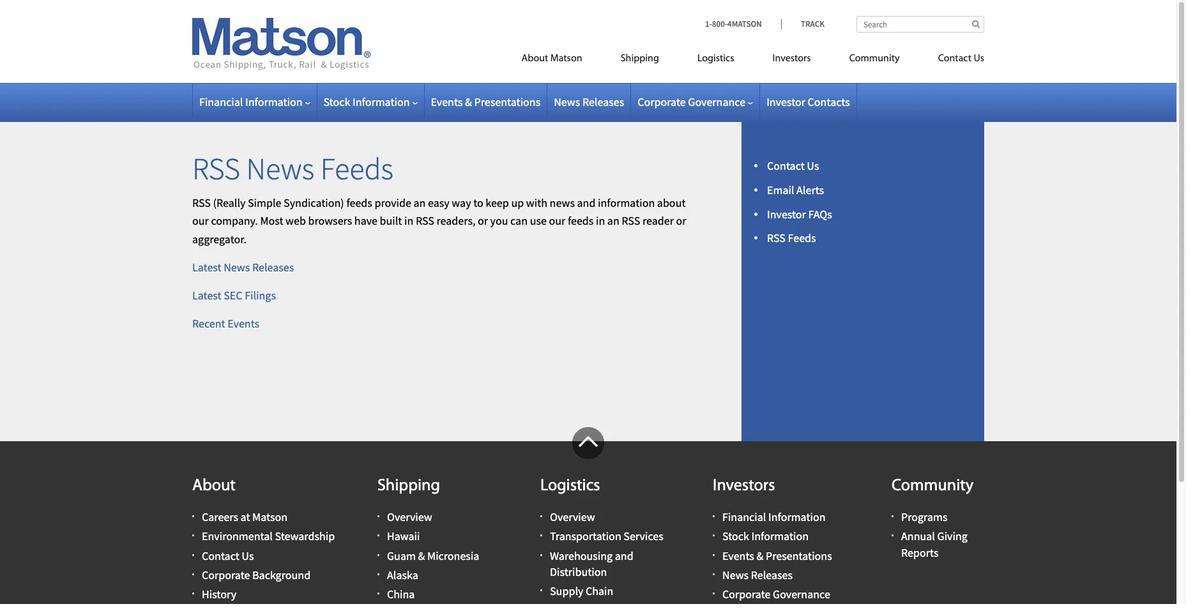 Task type: describe. For each thing, give the bounding box(es) containing it.
email
[[767, 183, 794, 197]]

syndication)
[[284, 195, 344, 210]]

sec
[[224, 288, 242, 303]]

faqs
[[808, 207, 832, 221]]

investors inside footer
[[713, 478, 775, 495]]

0 vertical spatial releases
[[582, 95, 624, 109]]

news releases link for the topmost corporate governance link
[[554, 95, 624, 109]]

1 vertical spatial us
[[807, 158, 819, 173]]

provide
[[375, 195, 411, 210]]

guam & micronesia link
[[387, 548, 479, 563]]

history
[[202, 587, 236, 602]]

overview transportation services warehousing and distribution supply chain
[[550, 510, 663, 598]]

0 vertical spatial contact us link
[[919, 47, 984, 73]]

with
[[526, 195, 547, 210]]

search image
[[972, 20, 980, 28]]

0 horizontal spatial contact us link
[[202, 548, 254, 563]]

giving
[[937, 529, 968, 544]]

2 or from the left
[[676, 214, 686, 228]]

contact inside "contact us" link
[[938, 54, 971, 64]]

stock information link for news releases link for the topmost corporate governance link's events & presentations link
[[324, 95, 417, 109]]

you
[[490, 214, 508, 228]]

contact us inside top menu navigation
[[938, 54, 984, 64]]

and inside overview transportation services warehousing and distribution supply chain
[[615, 548, 633, 563]]

about matson link
[[502, 47, 601, 73]]

programs
[[901, 510, 947, 525]]

logistics link
[[678, 47, 753, 73]]

readers,
[[437, 214, 475, 228]]

top menu navigation
[[464, 47, 984, 73]]

up
[[511, 195, 524, 210]]

stock information
[[324, 95, 410, 109]]

overview hawaii guam & micronesia alaska china
[[387, 510, 479, 602]]

china
[[387, 587, 415, 602]]

financial for financial information
[[199, 95, 243, 109]]

filings
[[245, 288, 276, 303]]

reports
[[901, 545, 939, 560]]

latest sec filings link
[[192, 288, 276, 303]]

browsers
[[308, 214, 352, 228]]

0 vertical spatial corporate
[[638, 95, 686, 109]]

at
[[241, 510, 250, 525]]

news releases link for bottommost corporate governance link
[[722, 568, 793, 582]]

news inside financial information stock information events & presentations news releases corporate governance
[[722, 568, 749, 582]]

investors link
[[753, 47, 830, 73]]

email alerts
[[767, 183, 824, 197]]

contacts
[[808, 95, 850, 109]]

shipping inside top menu navigation
[[621, 54, 659, 64]]

corporate inside financial information stock information events & presentations news releases corporate governance
[[722, 587, 771, 602]]

1-
[[705, 19, 712, 29]]

financial information link for bottommost corporate governance link news releases link
[[722, 510, 826, 525]]

4matson
[[728, 19, 762, 29]]

built
[[380, 214, 402, 228]]

0 vertical spatial events
[[431, 95, 463, 109]]

background
[[252, 568, 311, 582]]

0 horizontal spatial feeds
[[346, 195, 372, 210]]

overview link for shipping
[[387, 510, 432, 525]]

stock information link for bottommost corporate governance link news releases link events & presentations link
[[722, 529, 809, 544]]

investor contacts link
[[767, 95, 850, 109]]

programs annual giving reports
[[901, 510, 968, 560]]

1-800-4matson link
[[705, 19, 781, 29]]

community inside "link"
[[849, 54, 900, 64]]

us inside careers at matson environmental stewardship contact us corporate background history
[[242, 548, 254, 563]]

can
[[510, 214, 528, 228]]

0 horizontal spatial presentations
[[474, 95, 540, 109]]

investor faqs link
[[767, 207, 832, 221]]

supply chain link
[[550, 584, 613, 598]]

transportation
[[550, 529, 621, 544]]

logistics inside top menu navigation
[[697, 54, 734, 64]]

rss (really simple syndication) feeds provide an easy way to keep up with news and information about our company. most web browsers have built in rss readers, or you can use our feeds in an rss reader or aggregator.
[[192, 195, 686, 247]]

0 vertical spatial corporate governance link
[[638, 95, 753, 109]]

track link
[[781, 19, 825, 29]]

financial information
[[199, 95, 302, 109]]

careers at matson environmental stewardship contact us corporate background history
[[202, 510, 335, 602]]

shipping link
[[601, 47, 678, 73]]

supply
[[550, 584, 583, 598]]

2 in from the left
[[596, 214, 605, 228]]

distribution
[[550, 564, 607, 579]]

company.
[[211, 214, 258, 228]]

0 vertical spatial feeds
[[320, 149, 393, 188]]

800-
[[712, 19, 728, 29]]

environmental stewardship link
[[202, 529, 335, 544]]

guam
[[387, 548, 416, 563]]

annual
[[901, 529, 935, 544]]

1 vertical spatial releases
[[252, 260, 294, 275]]

investor faqs
[[767, 207, 832, 221]]

rss down information in the right of the page
[[622, 214, 640, 228]]

information
[[598, 195, 655, 210]]

information for financial information stock information events & presentations news releases corporate governance
[[768, 510, 826, 525]]

news
[[550, 195, 575, 210]]

way
[[452, 195, 471, 210]]

financial information stock information events & presentations news releases corporate governance
[[722, 510, 832, 602]]

alaska link
[[387, 568, 418, 582]]

investor for investor faqs
[[767, 207, 806, 221]]

rss for rss news feeds
[[192, 149, 240, 188]]

and inside 'rss (really simple syndication) feeds provide an easy way to keep up with news and information about our company. most web browsers have built in rss readers, or you can use our feeds in an rss reader or aggregator.'
[[577, 195, 596, 210]]

events inside financial information stock information events & presentations news releases corporate governance
[[722, 548, 754, 563]]

1 or from the left
[[478, 214, 488, 228]]

keep
[[486, 195, 509, 210]]

1 horizontal spatial &
[[465, 95, 472, 109]]

micronesia
[[427, 548, 479, 563]]

1-800-4matson
[[705, 19, 762, 29]]

stewardship
[[275, 529, 335, 544]]

alerts
[[797, 183, 824, 197]]

us inside "contact us" link
[[974, 54, 984, 64]]

investors inside top menu navigation
[[773, 54, 811, 64]]

1 vertical spatial events
[[228, 316, 259, 331]]

1 vertical spatial shipping
[[377, 478, 440, 495]]

corporate governance
[[638, 95, 745, 109]]

1 vertical spatial feeds
[[568, 214, 594, 228]]

0 vertical spatial stock
[[324, 95, 350, 109]]

rss down easy
[[416, 214, 434, 228]]

0 horizontal spatial governance
[[688, 95, 745, 109]]

email alerts link
[[767, 183, 824, 197]]

simple
[[248, 195, 281, 210]]

& inside financial information stock information events & presentations news releases corporate governance
[[757, 548, 764, 563]]

latest sec filings
[[192, 288, 276, 303]]

recent
[[192, 316, 225, 331]]

overview for hawaii
[[387, 510, 432, 525]]

most
[[260, 214, 283, 228]]

hawaii
[[387, 529, 420, 544]]

information for financial information
[[245, 95, 302, 109]]

0 horizontal spatial contact us
[[767, 158, 819, 173]]

events & presentations link for bottommost corporate governance link news releases link
[[722, 548, 832, 563]]

overview link for logistics
[[550, 510, 595, 525]]



Task type: locate. For each thing, give the bounding box(es) containing it.
releases inside financial information stock information events & presentations news releases corporate governance
[[751, 568, 793, 582]]

1 vertical spatial investors
[[713, 478, 775, 495]]

0 vertical spatial matson
[[550, 54, 582, 64]]

news releases link
[[554, 95, 624, 109], [722, 568, 793, 582]]

0 horizontal spatial events
[[228, 316, 259, 331]]

0 vertical spatial contact us
[[938, 54, 984, 64]]

chain
[[586, 584, 613, 598]]

contact us link
[[919, 47, 984, 73], [767, 158, 819, 173], [202, 548, 254, 563]]

1 horizontal spatial events
[[431, 95, 463, 109]]

None search field
[[857, 16, 984, 33]]

use
[[530, 214, 547, 228]]

matson up news releases
[[550, 54, 582, 64]]

contact us up email alerts 'link'
[[767, 158, 819, 173]]

overview inside "overview hawaii guam & micronesia alaska china"
[[387, 510, 432, 525]]

contact inside careers at matson environmental stewardship contact us corporate background history
[[202, 548, 239, 563]]

0 horizontal spatial overview
[[387, 510, 432, 525]]

alaska
[[387, 568, 418, 582]]

2 vertical spatial corporate
[[722, 587, 771, 602]]

logistics down back to top image
[[540, 478, 600, 495]]

services
[[624, 529, 663, 544]]

& inside "overview hawaii guam & micronesia alaska china"
[[418, 548, 425, 563]]

community link
[[830, 47, 919, 73]]

0 horizontal spatial about
[[192, 478, 236, 495]]

community
[[849, 54, 900, 64], [892, 478, 974, 495]]

news releases
[[554, 95, 624, 109]]

investor contacts
[[767, 95, 850, 109]]

in right built
[[404, 214, 413, 228]]

0 vertical spatial stock information link
[[324, 95, 417, 109]]

overview
[[387, 510, 432, 525], [550, 510, 595, 525]]

2 horizontal spatial contact
[[938, 54, 971, 64]]

rss news feeds
[[192, 149, 393, 188]]

overview for transportation
[[550, 510, 595, 525]]

1 horizontal spatial matson
[[550, 54, 582, 64]]

0 horizontal spatial and
[[577, 195, 596, 210]]

1 vertical spatial and
[[615, 548, 633, 563]]

1 horizontal spatial feeds
[[568, 214, 594, 228]]

1 horizontal spatial shipping
[[621, 54, 659, 64]]

us up alerts
[[807, 158, 819, 173]]

latest
[[192, 260, 221, 275], [192, 288, 221, 303]]

0 horizontal spatial or
[[478, 214, 488, 228]]

feeds up have
[[346, 195, 372, 210]]

matson image
[[192, 18, 371, 70]]

matson
[[550, 54, 582, 64], [252, 510, 287, 525]]

about for about matson
[[522, 54, 548, 64]]

2 horizontal spatial &
[[757, 548, 764, 563]]

1 horizontal spatial contact
[[767, 158, 805, 173]]

financial information link for news releases link for the topmost corporate governance link
[[199, 95, 310, 109]]

2 overview from the left
[[550, 510, 595, 525]]

latest down the aggregator.
[[192, 260, 221, 275]]

1 vertical spatial presentations
[[766, 548, 832, 563]]

1 vertical spatial contact
[[767, 158, 805, 173]]

2 overview link from the left
[[550, 510, 595, 525]]

0 horizontal spatial in
[[404, 214, 413, 228]]

overview up hawaii
[[387, 510, 432, 525]]

events & presentations
[[431, 95, 540, 109]]

governance
[[688, 95, 745, 109], [773, 587, 830, 602]]

corporate governance link
[[638, 95, 753, 109], [722, 587, 830, 602]]

or left the you
[[478, 214, 488, 228]]

us up corporate background link
[[242, 548, 254, 563]]

1 horizontal spatial governance
[[773, 587, 830, 602]]

warehousing and distribution link
[[550, 548, 633, 579]]

transportation services link
[[550, 529, 663, 544]]

recent events
[[192, 316, 259, 331]]

presentations inside financial information stock information events & presentations news releases corporate governance
[[766, 548, 832, 563]]

contact us link down 'environmental'
[[202, 548, 254, 563]]

Search search field
[[857, 16, 984, 33]]

0 horizontal spatial overview link
[[387, 510, 432, 525]]

feeds down investor faqs link
[[788, 231, 816, 246]]

1 vertical spatial governance
[[773, 587, 830, 602]]

about inside footer
[[192, 478, 236, 495]]

aggregator.
[[192, 232, 247, 247]]

0 vertical spatial investor
[[767, 95, 805, 109]]

contact us link down search image
[[919, 47, 984, 73]]

rss up (really
[[192, 149, 240, 188]]

about matson
[[522, 54, 582, 64]]

1 vertical spatial financial information link
[[722, 510, 826, 525]]

1 horizontal spatial feeds
[[788, 231, 816, 246]]

2 horizontal spatial contact us link
[[919, 47, 984, 73]]

have
[[354, 214, 377, 228]]

matson inside careers at matson environmental stewardship contact us corporate background history
[[252, 510, 287, 525]]

investor down investors link
[[767, 95, 805, 109]]

1 vertical spatial investor
[[767, 207, 806, 221]]

0 horizontal spatial events & presentations link
[[431, 95, 540, 109]]

0 horizontal spatial releases
[[252, 260, 294, 275]]

an down information in the right of the page
[[607, 214, 619, 228]]

0 horizontal spatial financial information link
[[199, 95, 310, 109]]

0 horizontal spatial financial
[[199, 95, 243, 109]]

web
[[286, 214, 306, 228]]

latest news releases
[[192, 260, 294, 275]]

shipping
[[621, 54, 659, 64], [377, 478, 440, 495]]

0 vertical spatial contact
[[938, 54, 971, 64]]

1 horizontal spatial stock information link
[[722, 529, 809, 544]]

1 horizontal spatial stock
[[722, 529, 749, 544]]

community up programs
[[892, 478, 974, 495]]

overview up transportation
[[550, 510, 595, 525]]

latest left sec
[[192, 288, 221, 303]]

programs link
[[901, 510, 947, 525]]

overview inside overview transportation services warehousing and distribution supply chain
[[550, 510, 595, 525]]

overview link up hawaii
[[387, 510, 432, 525]]

2 vertical spatial contact
[[202, 548, 239, 563]]

0 horizontal spatial news releases link
[[554, 95, 624, 109]]

1 our from the left
[[192, 214, 209, 228]]

0 vertical spatial logistics
[[697, 54, 734, 64]]

financial for financial information stock information events & presentations news releases corporate governance
[[722, 510, 766, 525]]

footer containing about
[[0, 427, 1177, 604]]

financial information link
[[199, 95, 310, 109], [722, 510, 826, 525]]

track
[[801, 19, 825, 29]]

latest for latest news releases
[[192, 260, 221, 275]]

our up the aggregator.
[[192, 214, 209, 228]]

0 horizontal spatial shipping
[[377, 478, 440, 495]]

easy
[[428, 195, 449, 210]]

china link
[[387, 587, 415, 602]]

1 vertical spatial contact us link
[[767, 158, 819, 173]]

0 vertical spatial financial information link
[[199, 95, 310, 109]]

back to top image
[[572, 427, 604, 459]]

1 horizontal spatial corporate
[[638, 95, 686, 109]]

corporate background link
[[202, 568, 311, 582]]

2 latest from the top
[[192, 288, 221, 303]]

0 vertical spatial feeds
[[346, 195, 372, 210]]

0 vertical spatial latest
[[192, 260, 221, 275]]

1 horizontal spatial contact us link
[[767, 158, 819, 173]]

1 vertical spatial latest
[[192, 288, 221, 303]]

about for about
[[192, 478, 236, 495]]

1 horizontal spatial or
[[676, 214, 686, 228]]

0 vertical spatial an
[[414, 195, 426, 210]]

rss for rss (really simple syndication) feeds provide an easy way to keep up with news and information about our company. most web browsers have built in rss readers, or you can use our feeds in an rss reader or aggregator.
[[192, 195, 211, 210]]

1 horizontal spatial in
[[596, 214, 605, 228]]

1 horizontal spatial overview link
[[550, 510, 595, 525]]

2 horizontal spatial releases
[[751, 568, 793, 582]]

stock inside financial information stock information events & presentations news releases corporate governance
[[722, 529, 749, 544]]

matson inside top menu navigation
[[550, 54, 582, 64]]

1 overview link from the left
[[387, 510, 432, 525]]

latest for latest sec filings
[[192, 288, 221, 303]]

1 overview from the left
[[387, 510, 432, 525]]

1 horizontal spatial presentations
[[766, 548, 832, 563]]

overview link up transportation
[[550, 510, 595, 525]]

events
[[431, 95, 463, 109], [228, 316, 259, 331], [722, 548, 754, 563]]

1 horizontal spatial us
[[807, 158, 819, 173]]

1 horizontal spatial events & presentations link
[[722, 548, 832, 563]]

footer
[[0, 427, 1177, 604]]

2 our from the left
[[549, 214, 565, 228]]

an left easy
[[414, 195, 426, 210]]

our right use on the left top of page
[[549, 214, 565, 228]]

1 in from the left
[[404, 214, 413, 228]]

presentations
[[474, 95, 540, 109], [766, 548, 832, 563]]

contact us link up email alerts 'link'
[[767, 158, 819, 173]]

0 vertical spatial news releases link
[[554, 95, 624, 109]]

warehousing
[[550, 548, 613, 563]]

&
[[465, 95, 472, 109], [418, 548, 425, 563], [757, 548, 764, 563]]

history link
[[202, 587, 236, 602]]

corporate
[[638, 95, 686, 109], [202, 568, 250, 582], [722, 587, 771, 602]]

and
[[577, 195, 596, 210], [615, 548, 633, 563]]

investors
[[773, 54, 811, 64], [713, 478, 775, 495]]

1 vertical spatial corporate governance link
[[722, 587, 830, 602]]

careers at matson link
[[202, 510, 287, 525]]

2 horizontal spatial us
[[974, 54, 984, 64]]

latest news releases link
[[192, 260, 294, 275]]

1 horizontal spatial contact us
[[938, 54, 984, 64]]

governance inside financial information stock information events & presentations news releases corporate governance
[[773, 587, 830, 602]]

recent events link
[[192, 316, 259, 331]]

1 vertical spatial an
[[607, 214, 619, 228]]

stock
[[324, 95, 350, 109], [722, 529, 749, 544]]

to
[[473, 195, 483, 210]]

1 latest from the top
[[192, 260, 221, 275]]

logistics inside footer
[[540, 478, 600, 495]]

1 horizontal spatial an
[[607, 214, 619, 228]]

contact
[[938, 54, 971, 64], [767, 158, 805, 173], [202, 548, 239, 563]]

rss
[[192, 149, 240, 188], [192, 195, 211, 210], [416, 214, 434, 228], [622, 214, 640, 228], [767, 231, 786, 246]]

1 vertical spatial feeds
[[788, 231, 816, 246]]

1 vertical spatial contact us
[[767, 158, 819, 173]]

information for stock information
[[353, 95, 410, 109]]

corporate inside careers at matson environmental stewardship contact us corporate background history
[[202, 568, 250, 582]]

events & presentations link for news releases link for the topmost corporate governance link
[[431, 95, 540, 109]]

overview link
[[387, 510, 432, 525], [550, 510, 595, 525]]

logistics down the 800-
[[697, 54, 734, 64]]

0 vertical spatial presentations
[[474, 95, 540, 109]]

0 horizontal spatial logistics
[[540, 478, 600, 495]]

releases
[[582, 95, 624, 109], [252, 260, 294, 275], [751, 568, 793, 582]]

news
[[554, 95, 580, 109], [246, 149, 314, 188], [224, 260, 250, 275], [722, 568, 749, 582]]

us down search image
[[974, 54, 984, 64]]

1 horizontal spatial releases
[[582, 95, 624, 109]]

financial inside financial information stock information events & presentations news releases corporate governance
[[722, 510, 766, 525]]

rss for rss feeds
[[767, 231, 786, 246]]

about
[[657, 195, 686, 210]]

1 horizontal spatial overview
[[550, 510, 595, 525]]

rss feeds
[[767, 231, 816, 246]]

0 horizontal spatial &
[[418, 548, 425, 563]]

financial
[[199, 95, 243, 109], [722, 510, 766, 525]]

contact down 'environmental'
[[202, 548, 239, 563]]

contact up the 'email'
[[767, 158, 805, 173]]

0 horizontal spatial stock information link
[[324, 95, 417, 109]]

2 horizontal spatial events
[[722, 548, 754, 563]]

or down about
[[676, 214, 686, 228]]

2 vertical spatial contact us link
[[202, 548, 254, 563]]

1 vertical spatial community
[[892, 478, 974, 495]]

rss down investor faqs link
[[767, 231, 786, 246]]

feeds up provide
[[320, 149, 393, 188]]

0 vertical spatial financial
[[199, 95, 243, 109]]

investor for investor contacts
[[767, 95, 805, 109]]

0 horizontal spatial feeds
[[320, 149, 393, 188]]

1 vertical spatial logistics
[[540, 478, 600, 495]]

2 horizontal spatial corporate
[[722, 587, 771, 602]]

0 horizontal spatial contact
[[202, 548, 239, 563]]

and down the transportation services link
[[615, 548, 633, 563]]

contact us down search image
[[938, 54, 984, 64]]

0 horizontal spatial an
[[414, 195, 426, 210]]

hawaii link
[[387, 529, 420, 544]]

1 horizontal spatial our
[[549, 214, 565, 228]]

rss left (really
[[192, 195, 211, 210]]

investor up "rss feeds" 'link'
[[767, 207, 806, 221]]

feeds down 'news'
[[568, 214, 594, 228]]

or
[[478, 214, 488, 228], [676, 214, 686, 228]]

reader
[[642, 214, 674, 228]]

about inside top menu navigation
[[522, 54, 548, 64]]

0 vertical spatial governance
[[688, 95, 745, 109]]

community down 'search' search field at right top
[[849, 54, 900, 64]]

0 vertical spatial about
[[522, 54, 548, 64]]

2 vertical spatial releases
[[751, 568, 793, 582]]

1 horizontal spatial news releases link
[[722, 568, 793, 582]]

and right 'news'
[[577, 195, 596, 210]]

1 vertical spatial corporate
[[202, 568, 250, 582]]

0 vertical spatial shipping
[[621, 54, 659, 64]]

rss feeds link
[[767, 231, 816, 246]]

matson up environmental stewardship link
[[252, 510, 287, 525]]

0 horizontal spatial us
[[242, 548, 254, 563]]

contact down 'search' search field at right top
[[938, 54, 971, 64]]

in down information in the right of the page
[[596, 214, 605, 228]]

careers
[[202, 510, 238, 525]]

1 vertical spatial about
[[192, 478, 236, 495]]



Task type: vqa. For each thing, say whether or not it's contained in the screenshot.


